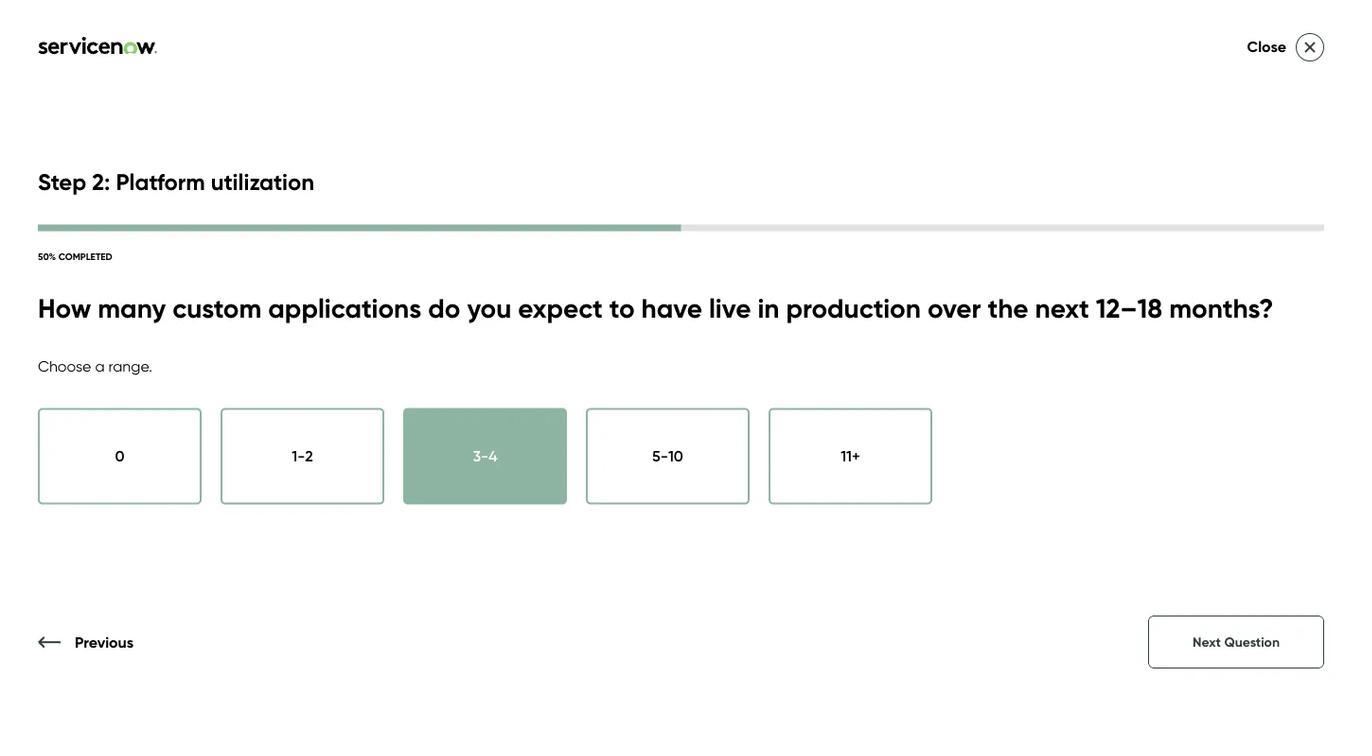 Task type: describe. For each thing, give the bounding box(es) containing it.
next question
[[1193, 635, 1280, 651]]

3-4
[[473, 447, 498, 466]]

step
[[38, 168, 86, 196]]

expect
[[518, 292, 603, 325]]

2:
[[92, 168, 110, 196]]

servicenow
[[835, 207, 1082, 264]]

how
[[38, 292, 91, 325]]

servicenow®
[[869, 355, 963, 373]]

estimator inside servicenow platform team estimator
[[835, 266, 1035, 323]]

find
[[1082, 446, 1108, 464]]

1 horizontal spatial to
[[1064, 446, 1079, 464]]

and
[[1228, 355, 1256, 373]]

applications
[[268, 292, 422, 325]]

11+
[[841, 447, 860, 466]]

1-2
[[292, 447, 313, 466]]

servicenow platform team estimator
[[835, 207, 1362, 323]]

team inside servicenow platform team estimator
[[1284, 207, 1362, 264]]

service
[[1318, 355, 1362, 373]]

next question link
[[1149, 616, 1325, 669]]

platform for utilization
[[116, 168, 205, 196]]

5-
[[652, 447, 668, 466]]

platform inside servicenow platform team estimator
[[1094, 207, 1272, 264]]

previous
[[75, 633, 134, 652]]

platform for team
[[891, 446, 950, 464]]

months?
[[1169, 292, 1274, 325]]

do
[[428, 292, 460, 325]]

step 2: platform utilization
[[38, 168, 314, 196]]

2 horizontal spatial to
[[1336, 446, 1350, 464]]

range.
[[109, 357, 152, 376]]

many inside "use the platform team estimator to find out how many people you need to b"
[[1172, 446, 1210, 464]]

0 horizontal spatial you
[[467, 292, 512, 325]]

out
[[1112, 446, 1135, 464]]

0
[[115, 447, 125, 466]]

choose
[[38, 357, 91, 376]]

use
[[835, 446, 861, 464]]

maintains,
[[1153, 355, 1224, 373]]

5-10
[[652, 447, 684, 466]]

b
[[1354, 446, 1362, 464]]

people
[[1214, 446, 1263, 464]]

production
[[786, 292, 921, 325]]

close
[[1247, 38, 1287, 56]]

have
[[642, 292, 702, 325]]



Task type: vqa. For each thing, say whether or not it's contained in the screenshot.
Contact
no



Task type: locate. For each thing, give the bounding box(es) containing it.
completed
[[58, 251, 112, 262]]

the
[[988, 292, 1029, 325], [865, 446, 888, 464]]

0 vertical spatial you
[[467, 292, 512, 325]]

0 vertical spatial the
[[988, 292, 1029, 325]]

1 vertical spatial many
[[1172, 446, 1210, 464]]

question
[[1225, 635, 1280, 651]]

estimator inside "use the platform team estimator to find out how many people you need to b"
[[995, 446, 1060, 464]]

1 horizontal spatial team
[[1284, 207, 1362, 264]]

team
[[1029, 355, 1066, 373]]

how
[[1139, 446, 1168, 464]]

2 horizontal spatial platform
[[1094, 207, 1272, 264]]

1-
[[292, 447, 305, 466]]

estimator down servicenow
[[835, 266, 1035, 323]]

platform up months?
[[1094, 207, 1272, 264]]

2
[[305, 447, 313, 466]]

you left the need
[[1267, 446, 1292, 464]]

many up range.
[[98, 292, 166, 325]]

in
[[758, 292, 780, 325]]

team
[[1284, 207, 1362, 264], [953, 446, 992, 464]]

1 vertical spatial platform
[[1094, 207, 1272, 264]]

you inside "use the platform team estimator to find out how many people you need to b"
[[1267, 446, 1292, 464]]

over
[[928, 292, 981, 325]]

platform right 2:
[[116, 168, 205, 196]]

use the platform team estimator to find out how many people you need to b
[[835, 446, 1362, 487]]

your
[[835, 355, 865, 373]]

1 horizontal spatial the
[[988, 292, 1029, 325]]

50% completed
[[38, 251, 112, 262]]

next
[[1193, 635, 1221, 651]]

1 horizontal spatial you
[[1267, 446, 1292, 464]]

0 vertical spatial platform
[[116, 168, 205, 196]]

your servicenow® platform team establishes, maintains, and extends service
[[835, 355, 1362, 419]]

the right over
[[988, 292, 1029, 325]]

establishes,
[[1069, 355, 1149, 373]]

0 horizontal spatial the
[[865, 446, 888, 464]]

next
[[1035, 292, 1089, 325]]

1 vertical spatial team
[[953, 446, 992, 464]]

you right do at left
[[467, 292, 512, 325]]

2 vertical spatial platform
[[891, 446, 950, 464]]

0 horizontal spatial platform
[[116, 168, 205, 196]]

estimator left find
[[995, 446, 1060, 464]]

extends
[[1259, 355, 1315, 373]]

choose a range.
[[38, 357, 152, 376]]

the right 11+
[[865, 446, 888, 464]]

the inside "use the platform team estimator to find out how many people you need to b"
[[865, 446, 888, 464]]

1 vertical spatial the
[[865, 446, 888, 464]]

0 vertical spatial many
[[98, 292, 166, 325]]

many right how
[[1172, 446, 1210, 464]]

utilization
[[211, 168, 314, 196]]

50%
[[38, 251, 56, 262]]

1 horizontal spatial platform
[[891, 446, 950, 464]]

platform
[[116, 168, 205, 196], [1094, 207, 1272, 264], [891, 446, 950, 464]]

live
[[709, 292, 751, 325]]

0 vertical spatial team
[[1284, 207, 1362, 264]]

0 vertical spatial estimator
[[835, 266, 1035, 323]]

many
[[98, 292, 166, 325], [1172, 446, 1210, 464]]

1 horizontal spatial many
[[1172, 446, 1210, 464]]

platform inside "use the platform team estimator to find out how many people you need to b"
[[891, 446, 950, 464]]

12–18
[[1096, 292, 1163, 325]]

0 horizontal spatial team
[[953, 446, 992, 464]]

how many custom applications do you expect to have live in production over the next 12–18 months?
[[38, 292, 1274, 325]]

3-
[[473, 447, 489, 466]]

to left 'have'
[[610, 292, 635, 325]]

to left find
[[1064, 446, 1079, 464]]

platform right 11+
[[891, 446, 950, 464]]

0 horizontal spatial many
[[98, 292, 166, 325]]

4
[[489, 447, 498, 466]]

1 vertical spatial you
[[1267, 446, 1292, 464]]

you
[[467, 292, 512, 325], [1267, 446, 1292, 464]]

a
[[95, 357, 105, 376]]

platform
[[966, 355, 1025, 373]]

need
[[1296, 446, 1332, 464]]

estimator
[[835, 266, 1035, 323], [995, 446, 1060, 464]]

custom
[[172, 292, 262, 325]]

10
[[668, 447, 684, 466]]

0 horizontal spatial to
[[610, 292, 635, 325]]

to left b
[[1336, 446, 1350, 464]]

1 vertical spatial estimator
[[995, 446, 1060, 464]]

team inside "use the platform team estimator to find out how many people you need to b"
[[953, 446, 992, 464]]

to
[[610, 292, 635, 325], [1064, 446, 1079, 464], [1336, 446, 1350, 464]]



